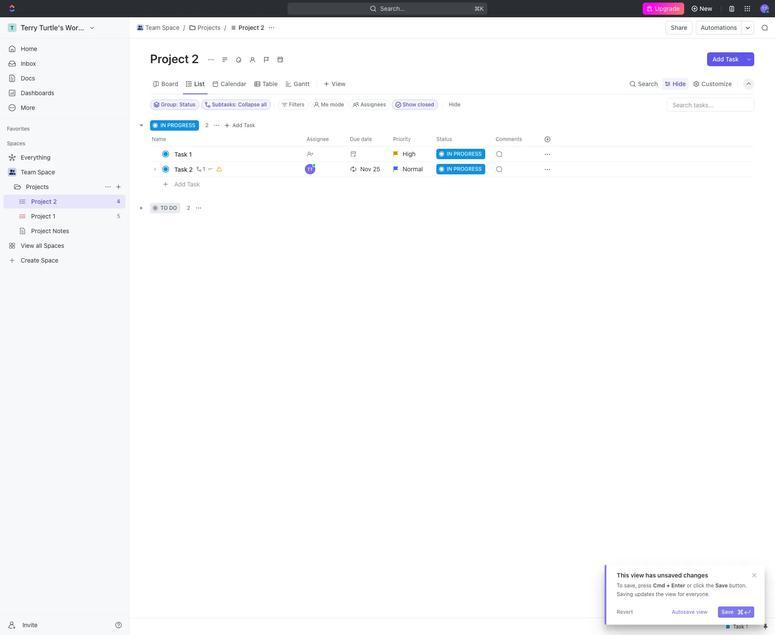 Task type: vqa. For each thing, say whether or not it's contained in the screenshot.
the middle in
yes



Task type: locate. For each thing, give the bounding box(es) containing it.
tt
[[763, 6, 768, 11], [308, 167, 313, 172]]

date
[[362, 136, 372, 142]]

1 vertical spatial save
[[722, 609, 734, 616]]

turtle's
[[39, 24, 64, 32]]

0 horizontal spatial projects link
[[26, 180, 101, 194]]

inbox
[[21, 60, 36, 67]]

projects link
[[187, 23, 223, 33], [26, 180, 101, 194]]

1 horizontal spatial tt button
[[759, 2, 772, 16]]

view down everyone.
[[697, 609, 708, 616]]

in progress for normal
[[447, 166, 482, 172]]

status right group:
[[180, 101, 196, 108]]

add down task 2
[[174, 180, 186, 188]]

inbox link
[[3, 57, 126, 71]]

1 vertical spatial status
[[437, 136, 453, 142]]

unsaved
[[658, 572, 683, 579]]

0 horizontal spatial add
[[174, 180, 186, 188]]

everything link
[[3, 151, 124, 165]]

table
[[263, 80, 278, 87]]

to
[[161, 205, 168, 211]]

view
[[332, 80, 346, 87], [21, 242, 34, 249]]

filters
[[289, 101, 305, 108]]

task down 1 button
[[187, 180, 200, 188]]

2 in progress button from the top
[[432, 162, 491, 177]]

1 horizontal spatial the
[[707, 583, 715, 589]]

view down + on the right bottom of the page
[[666, 591, 677, 598]]

assignees button
[[350, 100, 390, 110]]

notes
[[53, 227, 69, 235]]

team space right user group image
[[145, 24, 180, 31]]

space
[[162, 24, 180, 31], [37, 168, 55, 176], [41, 257, 58, 264]]

1 vertical spatial project 2
[[150, 52, 202, 66]]

view for view all spaces
[[21, 242, 34, 249]]

normal button
[[388, 162, 432, 177]]

0 vertical spatial progress
[[167, 122, 196, 129]]

save
[[716, 583, 729, 589], [722, 609, 734, 616]]

1 vertical spatial 1
[[203, 166, 205, 172]]

automations button
[[697, 21, 742, 34]]

view inside 'button'
[[697, 609, 708, 616]]

0 horizontal spatial tt
[[308, 167, 313, 172]]

team space down everything
[[21, 168, 55, 176]]

new
[[700, 5, 713, 12]]

the down cmd
[[657, 591, 664, 598]]

all
[[261, 101, 267, 108], [36, 242, 42, 249]]

hide inside hide dropdown button
[[673, 80, 687, 87]]

press
[[639, 583, 652, 589]]

status right priority dropdown button
[[437, 136, 453, 142]]

1 vertical spatial progress
[[454, 151, 482, 157]]

0 horizontal spatial hide
[[449, 101, 461, 108]]

status
[[180, 101, 196, 108], [437, 136, 453, 142]]

1 vertical spatial projects link
[[26, 180, 101, 194]]

view inside button
[[332, 80, 346, 87]]

space down view all spaces
[[41, 257, 58, 264]]

add task button
[[708, 52, 745, 66], [222, 120, 259, 131], [171, 179, 204, 190]]

1 up project notes
[[53, 213, 55, 220]]

1 vertical spatial project 2 link
[[31, 195, 113, 209]]

spaces
[[7, 140, 25, 147], [44, 242, 64, 249]]

add task button down task 2
[[171, 179, 204, 190]]

save inside button
[[722, 609, 734, 616]]

or
[[688, 583, 693, 589]]

1 horizontal spatial add
[[233, 122, 243, 129]]

/
[[184, 24, 185, 31], [225, 24, 226, 31]]

view button
[[321, 78, 349, 90]]

1 in progress button from the top
[[432, 146, 491, 162]]

all up 'create space'
[[36, 242, 42, 249]]

me mode
[[321, 101, 344, 108]]

2 vertical spatial in progress
[[447, 166, 482, 172]]

me
[[321, 101, 329, 108]]

project 1 link
[[31, 210, 114, 223]]

view button
[[321, 74, 349, 94]]

1 vertical spatial in progress
[[447, 151, 482, 157]]

2 vertical spatial progress
[[454, 166, 482, 172]]

0 horizontal spatial add task button
[[171, 179, 204, 190]]

0 vertical spatial view
[[631, 572, 645, 579]]

1 horizontal spatial add task
[[233, 122, 256, 129]]

customize button
[[691, 78, 735, 90]]

gantt
[[294, 80, 310, 87]]

add up customize
[[713, 55, 725, 63]]

view for this
[[631, 572, 645, 579]]

add task up customize
[[713, 55, 740, 63]]

updates
[[635, 591, 655, 598]]

0 vertical spatial project 2
[[239, 24, 265, 31]]

1 up task 2
[[189, 150, 192, 158]]

0 horizontal spatial add task
[[174, 180, 200, 188]]

1 horizontal spatial tt
[[763, 6, 768, 11]]

2 vertical spatial add task
[[174, 180, 200, 188]]

2 horizontal spatial view
[[697, 609, 708, 616]]

team inside tree
[[21, 168, 36, 176]]

1 vertical spatial add task
[[233, 122, 256, 129]]

0 vertical spatial projects link
[[187, 23, 223, 33]]

in for high
[[447, 151, 453, 157]]

view for view
[[332, 80, 346, 87]]

2 vertical spatial add task button
[[171, 179, 204, 190]]

1 vertical spatial hide
[[449, 101, 461, 108]]

hide button
[[446, 100, 464, 110]]

more button
[[3, 101, 126, 115]]

assignee button
[[302, 132, 345, 146]]

1 button
[[195, 165, 207, 174]]

autosave
[[673, 609, 696, 616]]

group:
[[161, 101, 178, 108]]

0 vertical spatial team space link
[[135, 23, 182, 33]]

2 vertical spatial project 2
[[31, 198, 57, 205]]

0 vertical spatial add
[[713, 55, 725, 63]]

dashboards
[[21, 89, 54, 97]]

the
[[707, 583, 715, 589], [657, 591, 664, 598]]

spaces down the favorites button
[[7, 140, 25, 147]]

2 horizontal spatial add task
[[713, 55, 740, 63]]

space right user group image
[[162, 24, 180, 31]]

1 vertical spatial in
[[447, 151, 453, 157]]

0 horizontal spatial /
[[184, 24, 185, 31]]

0 vertical spatial team space
[[145, 24, 180, 31]]

project notes link
[[31, 224, 124, 238]]

due date
[[350, 136, 372, 142]]

hide right closed
[[449, 101, 461, 108]]

2 vertical spatial 1
[[53, 213, 55, 220]]

0 vertical spatial 1
[[189, 150, 192, 158]]

project for project notes link
[[31, 227, 51, 235]]

0 vertical spatial view
[[332, 80, 346, 87]]

project notes
[[31, 227, 69, 235]]

1 vertical spatial view
[[21, 242, 34, 249]]

1 / from the left
[[184, 24, 185, 31]]

in progress for high
[[447, 151, 482, 157]]

add task
[[713, 55, 740, 63], [233, 122, 256, 129], [174, 180, 200, 188]]

show
[[403, 101, 417, 108]]

task 2
[[174, 166, 193, 173]]

save left button.
[[716, 583, 729, 589]]

search...
[[381, 5, 405, 12]]

0 horizontal spatial view
[[21, 242, 34, 249]]

project 1
[[31, 213, 55, 220]]

show closed
[[403, 101, 435, 108]]

1 horizontal spatial view
[[332, 80, 346, 87]]

0 vertical spatial project 2 link
[[228, 23, 267, 33]]

progress for normal
[[454, 166, 482, 172]]

1 horizontal spatial team
[[145, 24, 161, 31]]

the right click
[[707, 583, 715, 589]]

team right user group icon
[[21, 168, 36, 176]]

add up name dropdown button
[[233, 122, 243, 129]]

tree
[[3, 151, 126, 268]]

view up create
[[21, 242, 34, 249]]

0 horizontal spatial project 2
[[31, 198, 57, 205]]

1 vertical spatial team space
[[21, 168, 55, 176]]

view
[[631, 572, 645, 579], [666, 591, 677, 598], [697, 609, 708, 616]]

1 vertical spatial all
[[36, 242, 42, 249]]

1 horizontal spatial spaces
[[44, 242, 64, 249]]

0 vertical spatial tt
[[763, 6, 768, 11]]

1 horizontal spatial hide
[[673, 80, 687, 87]]

invite
[[23, 622, 38, 629]]

subtasks: collapse all
[[212, 101, 267, 108]]

team right user group image
[[145, 24, 161, 31]]

0 horizontal spatial team space
[[21, 168, 55, 176]]

task up task 2
[[174, 150, 188, 158]]

hide right search at the top right of page
[[673, 80, 687, 87]]

customize
[[702, 80, 733, 87]]

1 vertical spatial the
[[657, 591, 664, 598]]

add task down subtasks: collapse all
[[233, 122, 256, 129]]

team space inside sidebar navigation
[[21, 168, 55, 176]]

1 vertical spatial projects
[[26, 183, 49, 191]]

terry
[[21, 24, 37, 32]]

2 / from the left
[[225, 24, 226, 31]]

all right "collapse" on the top of the page
[[261, 101, 267, 108]]

has
[[646, 572, 657, 579]]

tree containing everything
[[3, 151, 126, 268]]

0 vertical spatial save
[[716, 583, 729, 589]]

add for the rightmost add task button
[[713, 55, 725, 63]]

this view has unsaved changes to save, press cmd + enter or click the save button. saving updates the view for everyone.
[[617, 572, 748, 598]]

save,
[[625, 583, 637, 589]]

upgrade
[[656, 5, 681, 12]]

project for leftmost project 2 link
[[31, 198, 52, 205]]

0 vertical spatial add task
[[713, 55, 740, 63]]

view up mode
[[332, 80, 346, 87]]

0 horizontal spatial projects
[[26, 183, 49, 191]]

2 vertical spatial add
[[174, 180, 186, 188]]

2 horizontal spatial add
[[713, 55, 725, 63]]

hide
[[673, 80, 687, 87], [449, 101, 461, 108]]

project 2
[[239, 24, 265, 31], [150, 52, 202, 66], [31, 198, 57, 205]]

1 right task 2
[[203, 166, 205, 172]]

view inside sidebar navigation
[[21, 242, 34, 249]]

0 vertical spatial hide
[[673, 80, 687, 87]]

1 vertical spatial team space link
[[21, 165, 124, 179]]

more
[[21, 104, 35, 111]]

0 vertical spatial add task button
[[708, 52, 745, 66]]

spaces inside tree
[[44, 242, 64, 249]]

1 vertical spatial add task button
[[222, 120, 259, 131]]

view up save,
[[631, 572, 645, 579]]

saving
[[617, 591, 634, 598]]

0 horizontal spatial team
[[21, 168, 36, 176]]

this
[[617, 572, 630, 579]]

0 vertical spatial projects
[[198, 24, 221, 31]]

tt button
[[759, 2, 772, 16], [302, 162, 345, 177]]

add task button up name dropdown button
[[222, 120, 259, 131]]

0 vertical spatial spaces
[[7, 140, 25, 147]]

save down button.
[[722, 609, 734, 616]]

1 vertical spatial spaces
[[44, 242, 64, 249]]

1 vertical spatial view
[[666, 591, 677, 598]]

create
[[21, 257, 39, 264]]

0 horizontal spatial status
[[180, 101, 196, 108]]

0 horizontal spatial view
[[631, 572, 645, 579]]

0 horizontal spatial spaces
[[7, 140, 25, 147]]

1 horizontal spatial status
[[437, 136, 453, 142]]

in
[[161, 122, 166, 129], [447, 151, 453, 157], [447, 166, 453, 172]]

space down everything
[[37, 168, 55, 176]]

revert button
[[614, 607, 637, 618]]

1 horizontal spatial project 2 link
[[228, 23, 267, 33]]

1 vertical spatial team
[[21, 168, 36, 176]]

1 inside button
[[203, 166, 205, 172]]

add task for the rightmost add task button
[[713, 55, 740, 63]]

gantt link
[[292, 78, 310, 90]]

2 inside sidebar navigation
[[53, 198, 57, 205]]

terry turtle's workspace
[[21, 24, 101, 32]]

2 horizontal spatial 1
[[203, 166, 205, 172]]

team space link
[[135, 23, 182, 33], [21, 165, 124, 179]]

all inside sidebar navigation
[[36, 242, 42, 249]]

spaces down project notes
[[44, 242, 64, 249]]

task inside task 1 link
[[174, 150, 188, 158]]

1 horizontal spatial team space
[[145, 24, 180, 31]]

add for add task button to the left
[[174, 180, 186, 188]]

2 vertical spatial in
[[447, 166, 453, 172]]

0 vertical spatial space
[[162, 24, 180, 31]]

add task button up customize
[[708, 52, 745, 66]]

1 inside tree
[[53, 213, 55, 220]]

project 2 inside sidebar navigation
[[31, 198, 57, 205]]

project 2 link
[[228, 23, 267, 33], [31, 195, 113, 209]]

in for normal
[[447, 166, 453, 172]]

1 horizontal spatial 1
[[189, 150, 192, 158]]

add task down task 2
[[174, 180, 200, 188]]

1 horizontal spatial view
[[666, 591, 677, 598]]

1 horizontal spatial /
[[225, 24, 226, 31]]



Task type: describe. For each thing, give the bounding box(es) containing it.
0 vertical spatial the
[[707, 583, 715, 589]]

terry turtle's workspace, , element
[[8, 23, 16, 32]]

group: status
[[161, 101, 196, 108]]

docs
[[21, 74, 35, 82]]

task down task 1
[[174, 166, 188, 173]]

save button
[[719, 607, 755, 618]]

0 horizontal spatial the
[[657, 591, 664, 598]]

1 vertical spatial space
[[37, 168, 55, 176]]

priority
[[394, 136, 411, 142]]

name button
[[150, 132, 302, 146]]

for
[[678, 591, 685, 598]]

⌘k
[[475, 5, 484, 12]]

status button
[[432, 132, 491, 146]]

subtasks:
[[212, 101, 237, 108]]

Search tasks... text field
[[668, 98, 755, 111]]

task down "collapse" on the top of the page
[[244, 122, 256, 129]]

sidebar navigation
[[0, 17, 131, 636]]

project for project 1 link
[[31, 213, 51, 220]]

task 1 link
[[172, 148, 300, 160]]

2 vertical spatial space
[[41, 257, 58, 264]]

due
[[350, 136, 360, 142]]

board link
[[160, 78, 178, 90]]

docs link
[[3, 71, 126, 85]]

share
[[672, 24, 688, 31]]

0 vertical spatial team
[[145, 24, 161, 31]]

4
[[117, 198, 120, 205]]

projects inside sidebar navigation
[[26, 183, 49, 191]]

assignee
[[307, 136, 329, 142]]

hide inside hide button
[[449, 101, 461, 108]]

to do
[[161, 205, 177, 211]]

autosave view
[[673, 609, 708, 616]]

autosave view button
[[669, 607, 712, 618]]

0 horizontal spatial team space link
[[21, 165, 124, 179]]

comments
[[496, 136, 523, 142]]

t
[[10, 24, 14, 31]]

status inside dropdown button
[[437, 136, 453, 142]]

user group image
[[138, 26, 143, 30]]

0 vertical spatial in progress
[[161, 122, 196, 129]]

search
[[639, 80, 659, 87]]

new button
[[688, 2, 718, 16]]

automations
[[702, 24, 738, 31]]

high
[[403, 150, 416, 158]]

filters button
[[278, 100, 309, 110]]

button.
[[730, 583, 748, 589]]

view for autosave
[[697, 609, 708, 616]]

favorites
[[7, 126, 30, 132]]

+
[[667, 583, 671, 589]]

task 1
[[174, 150, 192, 158]]

user group image
[[9, 170, 15, 175]]

1 horizontal spatial team space link
[[135, 23, 182, 33]]

1 for project 1
[[53, 213, 55, 220]]

home link
[[3, 42, 126, 56]]

1 horizontal spatial all
[[261, 101, 267, 108]]

favorites button
[[3, 124, 33, 134]]

workspace
[[65, 24, 101, 32]]

share button
[[666, 21, 693, 35]]

create space link
[[3, 254, 124, 268]]

1 horizontal spatial add task button
[[222, 120, 259, 131]]

calendar link
[[219, 78, 247, 90]]

do
[[169, 205, 177, 211]]

0 horizontal spatial tt button
[[302, 162, 345, 177]]

0 horizontal spatial project 2 link
[[31, 195, 113, 209]]

board
[[162, 80, 178, 87]]

due date button
[[345, 132, 388, 146]]

click
[[694, 583, 705, 589]]

normal
[[403, 165, 423, 173]]

list
[[194, 80, 205, 87]]

to
[[617, 583, 623, 589]]

add task for add task button to the left
[[174, 180, 200, 188]]

calendar
[[221, 80, 247, 87]]

home
[[21, 45, 37, 52]]

1 horizontal spatial project 2
[[150, 52, 202, 66]]

dashboards link
[[3, 86, 126, 100]]

search button
[[627, 78, 661, 90]]

0 vertical spatial tt button
[[759, 2, 772, 16]]

revert
[[617, 609, 634, 616]]

1 for task 1
[[189, 150, 192, 158]]

enter
[[672, 583, 686, 589]]

1 vertical spatial add
[[233, 122, 243, 129]]

2 horizontal spatial project 2
[[239, 24, 265, 31]]

closed
[[418, 101, 435, 108]]

table link
[[261, 78, 278, 90]]

0 vertical spatial in
[[161, 122, 166, 129]]

everything
[[21, 154, 51, 161]]

list link
[[193, 78, 205, 90]]

collapse
[[238, 101, 260, 108]]

comments button
[[491, 132, 534, 146]]

1 vertical spatial tt
[[308, 167, 313, 172]]

view all spaces link
[[3, 239, 124, 253]]

create space
[[21, 257, 58, 264]]

in progress button for normal
[[432, 162, 491, 177]]

progress for high
[[454, 151, 482, 157]]

everyone.
[[687, 591, 711, 598]]

show closed button
[[392, 100, 439, 110]]

2 horizontal spatial add task button
[[708, 52, 745, 66]]

task up customize
[[726, 55, 740, 63]]

1 horizontal spatial projects link
[[187, 23, 223, 33]]

in progress button for high
[[432, 146, 491, 162]]

1 horizontal spatial projects
[[198, 24, 221, 31]]

high button
[[388, 146, 432, 162]]

name
[[152, 136, 166, 142]]

save inside this view has unsaved changes to save, press cmd + enter or click the save button. saving updates the view for everyone.
[[716, 583, 729, 589]]

tree inside sidebar navigation
[[3, 151, 126, 268]]



